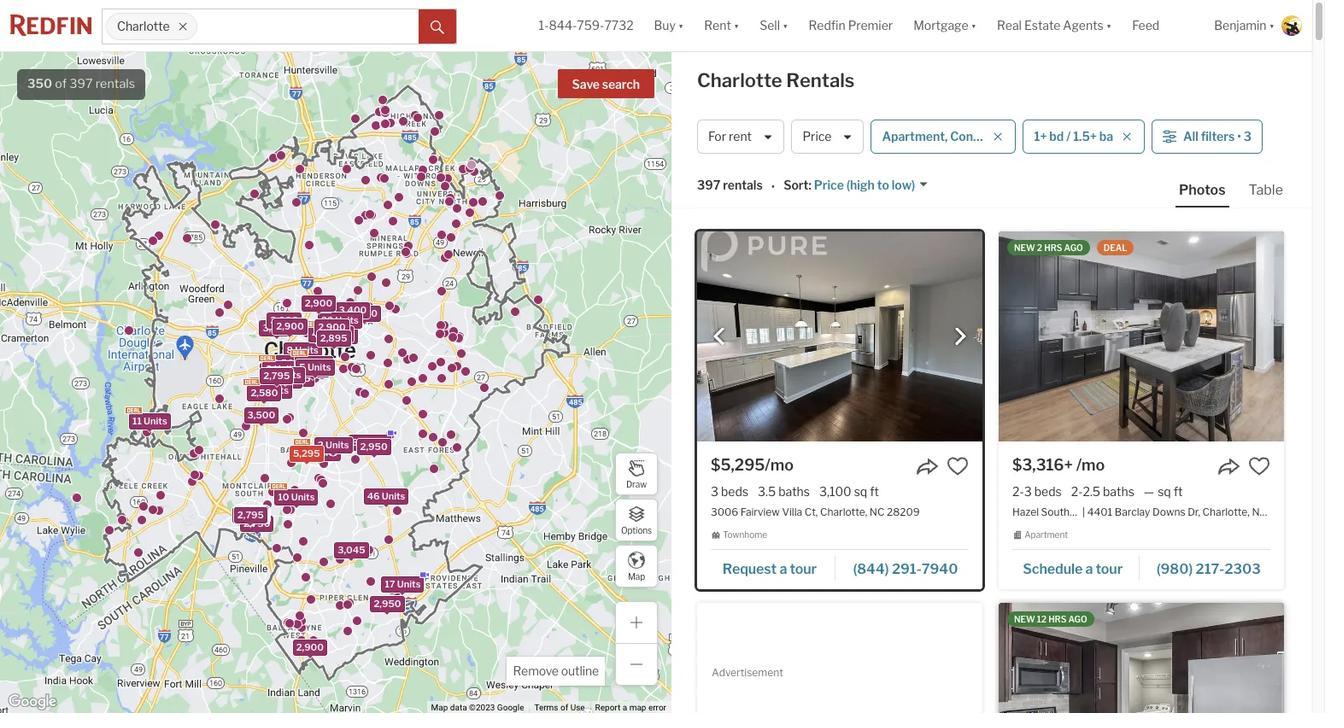 Task type: locate. For each thing, give the bounding box(es) containing it.
▾ for buy ▾
[[679, 18, 684, 33]]

tour right schedule
[[1096, 561, 1123, 578]]

tour
[[790, 561, 817, 578], [1096, 561, 1123, 578]]

61
[[352, 437, 363, 449]]

a inside button
[[780, 561, 788, 578]]

0 vertical spatial 3,000
[[270, 314, 299, 326]]

a right request on the bottom
[[780, 561, 788, 578]]

1 horizontal spatial 12
[[319, 330, 329, 342]]

ago for new 2 hrs ago
[[1065, 243, 1084, 253]]

4 ▾ from the left
[[972, 18, 977, 33]]

0 horizontal spatial •
[[772, 179, 775, 194]]

redfin premier button
[[799, 0, 904, 51]]

charlotte, right dr,
[[1203, 506, 1251, 519]]

2,950
[[319, 321, 346, 333], [360, 441, 388, 453], [374, 598, 401, 610]]

12 up the 10 units
[[301, 447, 312, 459]]

a for $5,295 /mo
[[780, 561, 788, 578]]

0 vertical spatial 3,100
[[820, 485, 852, 499]]

2 beds from the left
[[1035, 485, 1062, 499]]

0 vertical spatial price
[[803, 129, 832, 144]]

12
[[319, 330, 329, 342], [301, 447, 312, 459], [1038, 614, 1047, 625]]

photo of 3006 fairview villa ct, charlotte, nc 28209 image
[[698, 232, 983, 442]]

0 horizontal spatial ft
[[870, 485, 880, 499]]

townhome left /
[[993, 129, 1056, 144]]

3,100 sq ft
[[820, 485, 880, 499]]

baths up barclay
[[1104, 485, 1135, 499]]

2 horizontal spatial a
[[1086, 561, 1094, 578]]

ft
[[870, 485, 880, 499], [1174, 485, 1183, 499]]

0 horizontal spatial map
[[431, 704, 448, 713]]

charlotte rentals
[[698, 69, 855, 91]]

map left data
[[431, 704, 448, 713]]

3 ▾ from the left
[[783, 18, 789, 33]]

3,100
[[820, 485, 852, 499], [239, 508, 265, 520]]

ft up downs
[[1174, 485, 1183, 499]]

0 vertical spatial 2 units
[[270, 369, 301, 381]]

remove
[[513, 664, 559, 679]]

▾ right rent in the right top of the page
[[734, 18, 740, 33]]

/mo up 3.5 baths
[[765, 456, 794, 474]]

1 horizontal spatial charlotte,
[[1203, 506, 1251, 519]]

photo of 309 e morehead st, charlotte, nc 28202 image
[[999, 603, 1285, 714]]

3,045
[[338, 545, 365, 557]]

2 /mo from the left
[[1077, 456, 1106, 474]]

request
[[723, 561, 777, 578]]

user photo image
[[1282, 15, 1303, 36]]

1 horizontal spatial of
[[561, 704, 569, 713]]

save
[[572, 77, 600, 91]]

remove apartment, condo, townhome image
[[994, 132, 1004, 142]]

tour right request on the bottom
[[790, 561, 817, 578]]

• left sort
[[772, 179, 775, 194]]

tour for $3,316+ /mo
[[1096, 561, 1123, 578]]

2 vertical spatial 2,950
[[374, 598, 401, 610]]

tour for $5,295 /mo
[[790, 561, 817, 578]]

0 horizontal spatial 397
[[70, 76, 93, 91]]

0 vertical spatial hrs
[[1045, 243, 1063, 253]]

advertisement
[[712, 667, 784, 680]]

1 vertical spatial ago
[[1069, 614, 1088, 625]]

3 right filters at the right of the page
[[1244, 129, 1252, 144]]

of for terms
[[561, 704, 569, 713]]

map for map
[[628, 571, 646, 582]]

▾ for sell ▾
[[783, 18, 789, 33]]

tour inside button
[[790, 561, 817, 578]]

1 horizontal spatial 28209
[[1270, 506, 1303, 519]]

1 horizontal spatial 2-
[[1072, 485, 1084, 499]]

hrs
[[1045, 243, 1063, 253], [1049, 614, 1067, 625]]

rentals down for rent button
[[723, 178, 763, 193]]

0 vertical spatial charlotte
[[117, 19, 170, 34]]

3,500 down 8
[[273, 357, 301, 369]]

sq
[[855, 485, 868, 499], [1158, 485, 1172, 499]]

—
[[1144, 485, 1155, 499]]

of left use
[[561, 704, 569, 713]]

$5,295 /mo
[[711, 456, 794, 474]]

map
[[630, 704, 647, 713]]

beds up hazel southpark
[[1035, 485, 1062, 499]]

• inside button
[[1238, 129, 1242, 144]]

28209 up '(844) 291-7940' link
[[887, 506, 920, 519]]

0 horizontal spatial 3,100
[[239, 508, 265, 520]]

46 units
[[367, 490, 406, 502]]

1 horizontal spatial 2
[[318, 440, 324, 452]]

outline
[[561, 664, 599, 679]]

3006
[[711, 506, 739, 519]]

12 down 22
[[319, 330, 329, 342]]

1 new from the top
[[1015, 243, 1036, 253]]

3,500 down the 8 units
[[299, 363, 327, 375]]

baths
[[779, 485, 810, 499], [1104, 485, 1135, 499]]

1 horizontal spatial map
[[628, 571, 646, 582]]

1 horizontal spatial 3,100
[[820, 485, 852, 499]]

2 up 9 units
[[270, 369, 276, 381]]

sell ▾
[[760, 18, 789, 33]]

to
[[878, 178, 890, 193]]

0 horizontal spatial 3,000
[[236, 510, 264, 522]]

• right filters at the right of the page
[[1238, 129, 1242, 144]]

map down options at the bottom left of page
[[628, 571, 646, 582]]

low)
[[892, 178, 916, 193]]

1 vertical spatial •
[[772, 179, 775, 194]]

0 horizontal spatial 12
[[301, 447, 312, 459]]

28209 down favorite button image
[[1270, 506, 1303, 519]]

0 horizontal spatial charlotte,
[[821, 506, 868, 519]]

1 horizontal spatial charlotte
[[698, 69, 783, 91]]

0 vertical spatial 12
[[319, 330, 329, 342]]

hazel southpark
[[1013, 506, 1093, 519]]

1 horizontal spatial /mo
[[1077, 456, 1106, 474]]

1 vertical spatial 2,950
[[360, 441, 388, 453]]

2,850
[[239, 508, 266, 520], [239, 509, 267, 521], [238, 509, 266, 521], [236, 510, 264, 522], [236, 510, 263, 522]]

map inside map button
[[628, 571, 646, 582]]

2 sq from the left
[[1158, 485, 1172, 499]]

12 units down '22 units'
[[319, 330, 355, 342]]

2,795
[[264, 370, 290, 382], [238, 510, 264, 522]]

of for 350
[[55, 76, 67, 91]]

0 horizontal spatial 2
[[270, 369, 276, 381]]

1 horizontal spatial 397
[[698, 178, 721, 193]]

charlotte left remove charlotte "image"
[[117, 19, 170, 34]]

beds up 3006 in the right bottom of the page
[[721, 485, 749, 499]]

1 charlotte, from the left
[[821, 506, 868, 519]]

remove outline button
[[507, 657, 605, 686]]

0 vertical spatial 2,795
[[264, 370, 290, 382]]

397 right the 350
[[70, 76, 93, 91]]

2 new from the top
[[1015, 614, 1036, 625]]

1 vertical spatial new
[[1015, 614, 1036, 625]]

▾ right buy
[[679, 18, 684, 33]]

1 horizontal spatial rentals
[[723, 178, 763, 193]]

12 down schedule
[[1038, 614, 1047, 625]]

0 horizontal spatial beds
[[721, 485, 749, 499]]

4401
[[1088, 506, 1113, 519]]

price for price
[[803, 129, 832, 144]]

table button
[[1246, 181, 1287, 206]]

22 units
[[322, 315, 359, 326]]

1 horizontal spatial •
[[1238, 129, 1242, 144]]

sq up 3006 fairview villa ct, charlotte, nc 28209
[[855, 485, 868, 499]]

buy ▾ button
[[654, 0, 684, 51]]

/mo up 2.5
[[1077, 456, 1106, 474]]

9
[[257, 385, 263, 397]]

townhome down the "fairview"
[[723, 530, 768, 540]]

6 units
[[267, 375, 299, 387]]

rentals
[[787, 69, 855, 91]]

benjamin
[[1215, 18, 1267, 33]]

1 ft from the left
[[870, 485, 880, 499]]

2 tour from the left
[[1096, 561, 1123, 578]]

ago left the deal
[[1065, 243, 1084, 253]]

new 12 hrs ago
[[1015, 614, 1088, 625]]

for rent
[[709, 129, 752, 144]]

759-
[[577, 18, 605, 33]]

0 vertical spatial rentals
[[96, 76, 135, 91]]

10 units
[[278, 492, 315, 504]]

0 horizontal spatial charlotte
[[117, 19, 170, 34]]

43 units
[[312, 329, 350, 341]]

1 vertical spatial 12 units
[[301, 447, 337, 459]]

0 vertical spatial map
[[628, 571, 646, 582]]

a for $3,316+ /mo
[[1086, 561, 1094, 578]]

1 horizontal spatial baths
[[1104, 485, 1135, 499]]

1 sq from the left
[[855, 485, 868, 499]]

2 baths from the left
[[1104, 485, 1135, 499]]

397 inside "397 rentals •"
[[698, 178, 721, 193]]

beds
[[721, 485, 749, 499], [1035, 485, 1062, 499]]

1 /mo from the left
[[765, 456, 794, 474]]

3,400
[[339, 304, 367, 316]]

new for new 12 hrs ago
[[1015, 614, 1036, 625]]

rentals
[[96, 76, 135, 91], [723, 178, 763, 193]]

photos
[[1180, 182, 1226, 198]]

0 horizontal spatial 2 units
[[270, 369, 301, 381]]

1 horizontal spatial 2 units
[[318, 440, 349, 452]]

ft for — sq ft
[[1174, 485, 1183, 499]]

None search field
[[198, 9, 418, 44]]

▾ right 'agents'
[[1107, 18, 1112, 33]]

sell
[[760, 18, 781, 33]]

baths up villa
[[779, 485, 810, 499]]

charlotte,
[[821, 506, 868, 519], [1203, 506, 1251, 519]]

price up :
[[803, 129, 832, 144]]

3,500 down 2,580
[[248, 409, 275, 421]]

(844) 291-7940
[[853, 561, 959, 578]]

favorite button image
[[947, 456, 969, 478]]

2,900
[[305, 297, 333, 309], [276, 320, 304, 332], [318, 322, 346, 334], [296, 642, 324, 654]]

0 horizontal spatial of
[[55, 76, 67, 91]]

condo,
[[951, 129, 991, 144]]

price inside button
[[803, 129, 832, 144]]

• inside "397 rentals •"
[[772, 179, 775, 194]]

charlotte, down 3,100 sq ft
[[821, 506, 868, 519]]

0 vertical spatial new
[[1015, 243, 1036, 253]]

5 ▾ from the left
[[1107, 18, 1112, 33]]

terms
[[535, 704, 559, 713]]

2 left 61
[[318, 440, 324, 452]]

2- for 2.5
[[1072, 485, 1084, 499]]

rentals right the 350
[[96, 76, 135, 91]]

1 tour from the left
[[790, 561, 817, 578]]

real
[[998, 18, 1022, 33]]

estate
[[1025, 18, 1061, 33]]

2 ft from the left
[[1174, 485, 1183, 499]]

2-2.5 baths
[[1072, 485, 1135, 499]]

6 ▾ from the left
[[1270, 18, 1275, 33]]

3 inside button
[[1244, 129, 1252, 144]]

1 vertical spatial 2,795
[[238, 510, 264, 522]]

1 vertical spatial rentals
[[723, 178, 763, 193]]

3,100 for 3,100
[[239, 508, 265, 520]]

61 units
[[352, 437, 388, 449]]

villa
[[783, 506, 803, 519]]

3
[[1244, 129, 1252, 144], [298, 358, 304, 370], [266, 363, 272, 375], [711, 485, 719, 499], [1025, 485, 1032, 499]]

(844)
[[853, 561, 890, 578]]

397 down for
[[698, 178, 721, 193]]

2 horizontal spatial 2
[[1038, 243, 1043, 253]]

0 horizontal spatial baths
[[779, 485, 810, 499]]

dr,
[[1188, 506, 1201, 519]]

3,100 inside map region
[[239, 508, 265, 520]]

1 vertical spatial of
[[561, 704, 569, 713]]

tour inside "button"
[[1096, 561, 1123, 578]]

0 horizontal spatial sq
[[855, 485, 868, 499]]

1 horizontal spatial nc
[[1253, 506, 1268, 519]]

buy ▾
[[654, 18, 684, 33]]

0 horizontal spatial 28209
[[887, 506, 920, 519]]

google image
[[4, 692, 61, 714]]

2
[[1038, 243, 1043, 253], [270, 369, 276, 381], [318, 440, 324, 452]]

1+
[[1035, 129, 1048, 144]]

map button
[[615, 545, 658, 588]]

charlotte for charlotte rentals
[[698, 69, 783, 91]]

1 horizontal spatial tour
[[1096, 561, 1123, 578]]

ft for 3,100 sq ft
[[870, 485, 880, 499]]

nc down 3,100 sq ft
[[870, 506, 885, 519]]

terms of use link
[[535, 704, 585, 713]]

2 left the deal
[[1038, 243, 1043, 253]]

1 vertical spatial 3,100
[[239, 508, 265, 520]]

2 horizontal spatial 12
[[1038, 614, 1047, 625]]

2 vertical spatial 12
[[1038, 614, 1047, 625]]

0 horizontal spatial nc
[[870, 506, 885, 519]]

▾ left user photo
[[1270, 18, 1275, 33]]

2 ▾ from the left
[[734, 18, 740, 33]]

a left map
[[623, 704, 628, 713]]

0 vertical spatial •
[[1238, 129, 1242, 144]]

a inside "button"
[[1086, 561, 1094, 578]]

sq right —
[[1158, 485, 1172, 499]]

2- up |
[[1072, 485, 1084, 499]]

1 2,845 from the top
[[238, 509, 266, 521]]

60
[[263, 365, 276, 377]]

2,750
[[244, 518, 270, 530]]

0 vertical spatial townhome
[[993, 129, 1056, 144]]

google
[[497, 704, 524, 713]]

0 vertical spatial of
[[55, 76, 67, 91]]

1 2- from the left
[[1013, 485, 1025, 499]]

buy ▾ button
[[644, 0, 694, 51]]

benjamin ▾
[[1215, 18, 1275, 33]]

1 horizontal spatial a
[[780, 561, 788, 578]]

ago down schedule a tour
[[1069, 614, 1088, 625]]

hrs down schedule
[[1049, 614, 1067, 625]]

of right the 350
[[55, 76, 67, 91]]

0 horizontal spatial /mo
[[765, 456, 794, 474]]

2-
[[1013, 485, 1025, 499], [1072, 485, 1084, 499]]

1 ▾ from the left
[[679, 18, 684, 33]]

1 vertical spatial charlotte
[[698, 69, 783, 91]]

a right schedule
[[1086, 561, 1094, 578]]

0 horizontal spatial tour
[[790, 561, 817, 578]]

2- up hazel on the bottom of the page
[[1013, 485, 1025, 499]]

2 2- from the left
[[1072, 485, 1084, 499]]

next button image
[[952, 328, 969, 346]]

3 units
[[298, 358, 330, 370], [266, 363, 298, 375]]

1 vertical spatial hrs
[[1049, 614, 1067, 625]]

price inside 'button'
[[814, 178, 844, 193]]

sq for —
[[1158, 485, 1172, 499]]

1 horizontal spatial ft
[[1174, 485, 1183, 499]]

options
[[621, 525, 652, 536]]

charlotte up rent
[[698, 69, 783, 91]]

▾ right mortgage
[[972, 18, 977, 33]]

0 horizontal spatial rentals
[[96, 76, 135, 91]]

▾ for rent ▾
[[734, 18, 740, 33]]

bd
[[1050, 129, 1065, 144]]

1 vertical spatial price
[[814, 178, 844, 193]]

1 horizontal spatial beds
[[1035, 485, 1062, 499]]

1 vertical spatial 397
[[698, 178, 721, 193]]

use
[[571, 704, 585, 713]]

nc down favorite button image
[[1253, 506, 1268, 519]]

ago for new 12 hrs ago
[[1069, 614, 1088, 625]]

1 vertical spatial 2 units
[[318, 440, 349, 452]]

12 units left 61
[[301, 447, 337, 459]]

2,895
[[320, 332, 347, 344]]

▾ for benjamin ▾
[[1270, 18, 1275, 33]]

8
[[287, 344, 293, 356]]

1 horizontal spatial sq
[[1158, 485, 1172, 499]]

46
[[367, 490, 380, 502]]

downs
[[1153, 506, 1186, 519]]

hrs left the deal
[[1045, 243, 1063, 253]]

3,200
[[263, 322, 290, 334]]

report a map error link
[[595, 704, 667, 713]]

0 vertical spatial 2
[[1038, 243, 1043, 253]]

townhome inside 'apartment, condo, townhome' button
[[993, 129, 1056, 144]]

0 horizontal spatial townhome
[[723, 530, 768, 540]]

remove charlotte image
[[178, 21, 188, 32]]

0 vertical spatial ago
[[1065, 243, 1084, 253]]

filters
[[1202, 129, 1236, 144]]

1 vertical spatial townhome
[[723, 530, 768, 540]]

291-
[[892, 561, 922, 578]]

charlotte for charlotte
[[117, 19, 170, 34]]

0 horizontal spatial 2-
[[1013, 485, 1025, 499]]

of
[[55, 76, 67, 91], [561, 704, 569, 713]]

ft up 3006 fairview villa ct, charlotte, nc 28209
[[870, 485, 880, 499]]

▾ right sell
[[783, 18, 789, 33]]

1 horizontal spatial townhome
[[993, 129, 1056, 144]]

1 vertical spatial map
[[431, 704, 448, 713]]

price right :
[[814, 178, 844, 193]]



Task type: vqa. For each thing, say whether or not it's contained in the screenshot.
Agents
yes



Task type: describe. For each thing, give the bounding box(es) containing it.
6
[[267, 375, 273, 387]]

rentals inside "397 rentals •"
[[723, 178, 763, 193]]

1-
[[539, 18, 549, 33]]

favorite button checkbox
[[947, 456, 969, 478]]

/mo for $3,316+ /mo
[[1077, 456, 1106, 474]]

1-844-759-7732
[[539, 18, 634, 33]]

map for map data ©2023 google
[[431, 704, 448, 713]]

rent
[[729, 129, 752, 144]]

$3,316+
[[1013, 456, 1074, 474]]

remove outline
[[513, 664, 599, 679]]

3 down the 8 units
[[298, 358, 304, 370]]

3 up 3,399 on the bottom
[[266, 363, 272, 375]]

43
[[312, 329, 325, 341]]

hrs for 12
[[1049, 614, 1067, 625]]

3,750
[[351, 308, 378, 320]]

1 28209 from the left
[[887, 506, 920, 519]]

feed
[[1133, 18, 1160, 33]]

draw
[[627, 479, 647, 489]]

1 vertical spatial 3,000
[[236, 510, 264, 522]]

17 units
[[385, 579, 421, 591]]

3 up hazel on the bottom of the page
[[1025, 485, 1032, 499]]

rent
[[705, 18, 732, 33]]

rent ▾ button
[[705, 0, 740, 51]]

favorite button image
[[1249, 456, 1271, 478]]

new for new 2 hrs ago
[[1015, 243, 1036, 253]]

ba
[[1100, 129, 1114, 144]]

3.5 baths
[[758, 485, 810, 499]]

2 2,845 from the top
[[238, 509, 265, 521]]

1+ bd / 1.5+ ba
[[1035, 129, 1114, 144]]

price button
[[792, 120, 865, 154]]

hrs for 2
[[1045, 243, 1063, 253]]

real estate agents ▾
[[998, 18, 1112, 33]]

price for price (high to low)
[[814, 178, 844, 193]]

for
[[709, 129, 727, 144]]

2- for 3
[[1013, 485, 1025, 499]]

2 28209 from the left
[[1270, 506, 1303, 519]]

3,100 for 3,100 sq ft
[[820, 485, 852, 499]]

350 of 397 rentals
[[27, 76, 135, 91]]

844-
[[549, 18, 577, 33]]

report
[[595, 704, 621, 713]]

map region
[[0, 0, 727, 714]]

7940
[[922, 561, 959, 578]]

1 beds from the left
[[721, 485, 749, 499]]

60 units
[[263, 365, 302, 377]]

2 nc from the left
[[1253, 506, 1268, 519]]

0 vertical spatial 2,950
[[319, 321, 346, 333]]

2 charlotte, from the left
[[1203, 506, 1251, 519]]

rent ▾
[[705, 18, 740, 33]]

17
[[385, 579, 395, 591]]

favorite button checkbox
[[1249, 456, 1271, 478]]

sq for 3,100
[[855, 485, 868, 499]]

$5,295
[[711, 456, 765, 474]]

7732
[[605, 18, 634, 33]]

/mo for $5,295 /mo
[[765, 456, 794, 474]]

11 units
[[132, 415, 167, 427]]

1 vertical spatial 12
[[301, 447, 312, 459]]

all filters • 3 button
[[1152, 120, 1263, 154]]

2 vertical spatial 2
[[318, 440, 324, 452]]

data
[[450, 704, 467, 713]]

©2023
[[469, 704, 495, 713]]

submit search image
[[430, 20, 444, 34]]

redfin premier
[[809, 18, 893, 33]]

• for filters
[[1238, 129, 1242, 144]]

2,580
[[251, 387, 278, 399]]

0 horizontal spatial a
[[623, 704, 628, 713]]

price (high to low)
[[814, 178, 916, 193]]

1-844-759-7732 link
[[539, 18, 634, 33]]

2.5
[[1084, 485, 1101, 499]]

all
[[1184, 129, 1199, 144]]

(high
[[847, 178, 875, 193]]

table
[[1249, 182, 1284, 198]]

redfin
[[809, 18, 846, 33]]

397 rentals •
[[698, 178, 775, 194]]

apartment, condo, townhome button
[[871, 120, 1056, 154]]

0 vertical spatial 12 units
[[319, 330, 355, 342]]

schedule
[[1023, 561, 1083, 578]]

sell ▾ button
[[760, 0, 789, 51]]

request a tour button
[[711, 555, 836, 581]]

feed button
[[1123, 0, 1205, 51]]

remove 1+ bd / 1.5+ ba image
[[1122, 132, 1133, 142]]

• for rentals
[[772, 179, 775, 194]]

(980) 217-2303
[[1157, 561, 1262, 578]]

map data ©2023 google
[[431, 704, 524, 713]]

5
[[299, 362, 306, 374]]

photo of 4401 barclay downs dr, charlotte, nc 28209 image
[[999, 232, 1285, 442]]

1 vertical spatial 2
[[270, 369, 276, 381]]

1 baths from the left
[[779, 485, 810, 499]]

(980)
[[1157, 561, 1194, 578]]

apartment
[[1025, 530, 1069, 540]]

all filters • 3
[[1184, 129, 1252, 144]]

3 up 3006 in the right bottom of the page
[[711, 485, 719, 499]]

save search
[[572, 77, 640, 91]]

save search button
[[558, 69, 655, 98]]

draw button
[[615, 453, 658, 496]]

8 units
[[287, 344, 319, 356]]

:
[[809, 178, 812, 193]]

sort
[[784, 178, 809, 193]]

22
[[322, 315, 333, 326]]

error
[[649, 704, 667, 713]]

previous button image
[[711, 328, 728, 346]]

mortgage ▾ button
[[914, 0, 977, 51]]

1 nc from the left
[[870, 506, 885, 519]]

deal
[[1104, 243, 1128, 253]]

3006 fairview villa ct, charlotte, nc 28209
[[711, 506, 920, 519]]

report a map error
[[595, 704, 667, 713]]

fairview
[[741, 506, 780, 519]]

real estate agents ▾ button
[[987, 0, 1123, 51]]

request a tour
[[723, 561, 817, 578]]

mortgage ▾ button
[[904, 0, 987, 51]]

1 horizontal spatial 3,000
[[270, 314, 299, 326]]

2303
[[1225, 561, 1262, 578]]

▾ for mortgage ▾
[[972, 18, 977, 33]]

0 vertical spatial 397
[[70, 76, 93, 91]]

apartment, condo, townhome
[[883, 129, 1056, 144]]

photos button
[[1176, 181, 1246, 208]]



